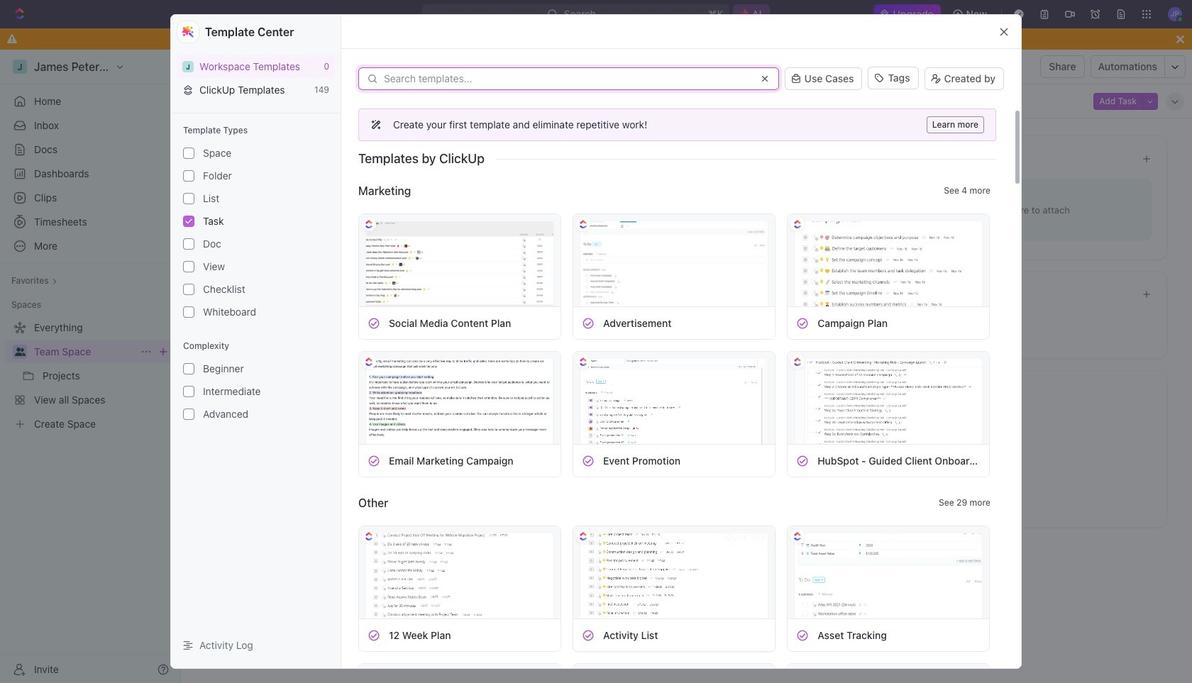 Task type: vqa. For each thing, say whether or not it's contained in the screenshot.
"Search templates..." text field
yes



Task type: locate. For each thing, give the bounding box(es) containing it.
user group image inside tree
[[15, 348, 25, 356]]

tree
[[6, 317, 175, 436]]

1 vertical spatial user group image
[[15, 348, 25, 356]]

no lists icon. image
[[654, 405, 711, 462]]

user group image
[[194, 63, 203, 70], [15, 348, 25, 356]]

0 vertical spatial user group image
[[194, 63, 203, 70]]

tree inside sidebar navigation
[[6, 317, 175, 436]]

no most used docs image
[[654, 168, 711, 225]]

None checkbox
[[183, 170, 194, 182], [183, 216, 194, 227], [183, 238, 194, 250], [183, 261, 194, 273], [183, 307, 194, 318], [183, 170, 194, 182], [183, 216, 194, 227], [183, 238, 194, 250], [183, 261, 194, 273], [183, 307, 194, 318]]

None checkbox
[[183, 148, 194, 159], [183, 193, 194, 204], [183, 284, 194, 295], [183, 363, 194, 375], [183, 386, 194, 397], [183, 409, 194, 420], [183, 148, 194, 159], [183, 193, 194, 204], [183, 284, 194, 295], [183, 363, 194, 375], [183, 386, 194, 397], [183, 409, 194, 420]]

Search templates... text field
[[384, 73, 751, 84]]

2 horizontal spatial task template image
[[796, 317, 809, 330]]

0 horizontal spatial user group image
[[15, 348, 25, 356]]

sidebar navigation
[[0, 50, 181, 683]]

task template element
[[368, 317, 380, 330], [582, 317, 595, 330], [796, 317, 809, 330], [368, 455, 380, 467], [582, 455, 595, 467], [796, 455, 809, 467], [368, 629, 380, 642], [582, 629, 595, 642], [796, 629, 809, 642]]

task template image
[[796, 317, 809, 330], [368, 629, 380, 642], [582, 629, 595, 642]]

task template image
[[368, 317, 380, 330], [582, 317, 595, 330], [368, 455, 380, 467], [582, 455, 595, 467], [796, 455, 809, 467], [796, 629, 809, 642]]



Task type: describe. For each thing, give the bounding box(es) containing it.
1 horizontal spatial user group image
[[194, 63, 203, 70]]

0 horizontal spatial task template image
[[368, 629, 380, 642]]

james peterson's workspace, , element
[[182, 61, 194, 72]]

1 horizontal spatial task template image
[[582, 629, 595, 642]]



